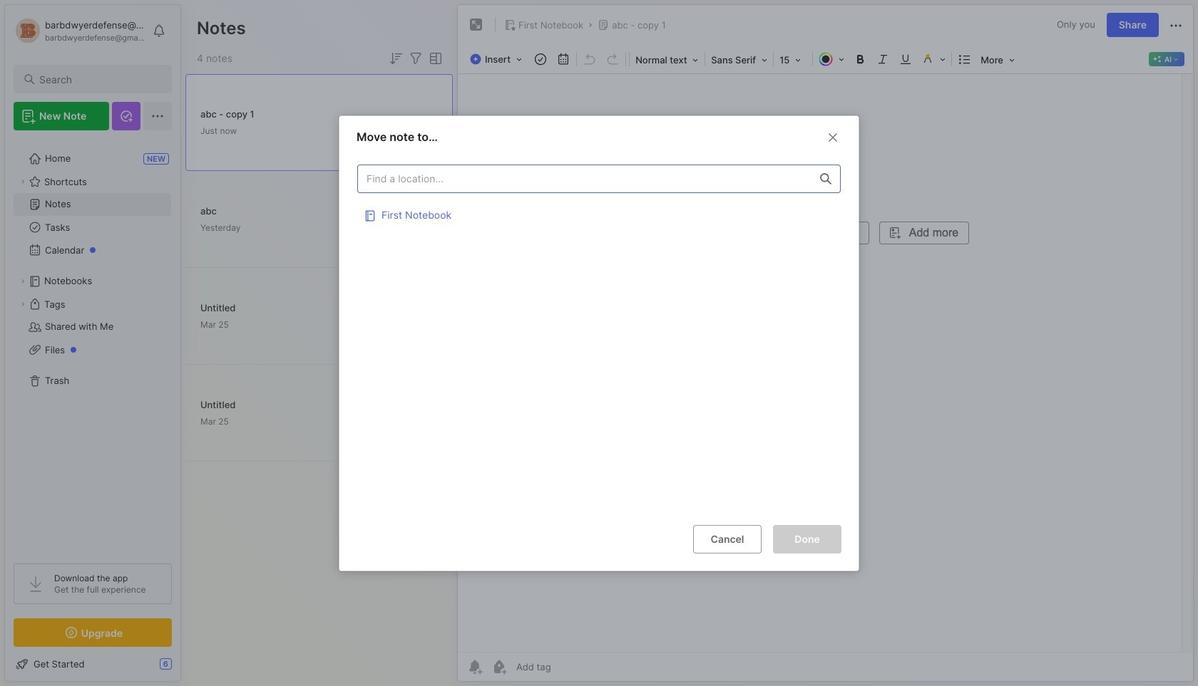 Task type: vqa. For each thing, say whether or not it's contained in the screenshot.
Add A Reminder 'ICON'
yes



Task type: describe. For each thing, give the bounding box(es) containing it.
add tag image
[[491, 659, 508, 676]]

close image
[[825, 128, 842, 146]]

bold image
[[850, 49, 870, 69]]

more image
[[977, 50, 1019, 68]]

note window element
[[457, 4, 1194, 683]]

Search text field
[[39, 73, 159, 86]]

highlight image
[[917, 49, 950, 69]]

Find a location… text field
[[358, 167, 812, 190]]

expand notebooks image
[[19, 277, 27, 286]]

Note Editor text field
[[458, 73, 1193, 653]]

font family image
[[707, 50, 772, 68]]

task image
[[531, 49, 551, 69]]

underline image
[[896, 49, 916, 69]]

expand note image
[[468, 16, 485, 34]]

font size image
[[775, 50, 811, 68]]



Task type: locate. For each thing, give the bounding box(es) containing it.
calendar event image
[[554, 49, 574, 69]]

main element
[[0, 0, 185, 687]]

tree
[[5, 139, 180, 551]]

cell
[[357, 200, 841, 228]]

italic image
[[873, 49, 893, 69]]

font color image
[[815, 49, 849, 69]]

insert image
[[467, 50, 529, 68]]

none search field inside 'main' element
[[39, 71, 159, 88]]

tree inside 'main' element
[[5, 139, 180, 551]]

add a reminder image
[[467, 659, 484, 676]]

bulleted list image
[[955, 49, 975, 69]]

Find a location field
[[350, 157, 848, 514]]

cell inside find a location field
[[357, 200, 841, 228]]

None search field
[[39, 71, 159, 88]]

expand tags image
[[19, 300, 27, 309]]

heading level image
[[631, 50, 703, 68]]



